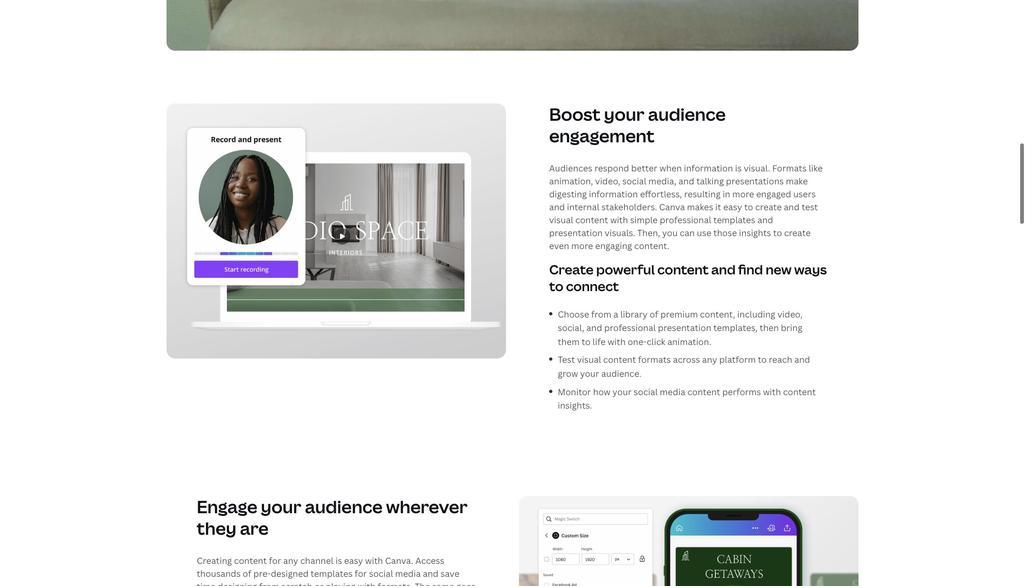 Task type: describe. For each thing, give the bounding box(es) containing it.
find
[[739, 261, 764, 278]]

you
[[663, 227, 678, 239]]

engagement
[[550, 124, 655, 147]]

how
[[594, 386, 611, 398]]

the
[[415, 581, 430, 586]]

like
[[809, 162, 823, 174]]

templates,
[[714, 322, 758, 334]]

makes
[[688, 201, 714, 213]]

save
[[441, 568, 460, 580]]

any inside test visual content formats across any platform to reach and grow your audience.
[[703, 354, 718, 366]]

test
[[802, 201, 819, 213]]

and up insights
[[758, 214, 774, 226]]

engaged
[[757, 188, 792, 200]]

and inside create powerful content and find new ways to connect
[[712, 261, 736, 278]]

scratch
[[282, 581, 313, 586]]

of inside creating content for any channel is easy with canva. access thousands of pre-designed templates for social media and save time designing from scratch or playing with formats. the same go
[[243, 568, 252, 580]]

canva.
[[385, 555, 414, 567]]

content inside audiences respond better when information is visual. formats like animation, video, social media, and talking presentations make digesting information effortless, resulting in more engaged users and internal stakeholders. canva makes it easy to create and test visual content with simple professional templates and presentation visuals. then, you can use those insights to create even more engaging content.
[[576, 214, 609, 226]]

and inside creating content for any channel is easy with canva. access thousands of pre-designed templates for social media and save time designing from scratch or playing with formats. the same go
[[423, 568, 439, 580]]

respond
[[595, 162, 630, 174]]

1 horizontal spatial for
[[355, 568, 367, 580]]

content inside creating content for any channel is easy with canva. access thousands of pre-designed templates for social media and save time designing from scratch or playing with formats. the same go
[[234, 555, 267, 567]]

from inside choose from a library of premium content, including video, social, and professional presentation templates, then bring them to life with one-click animation.
[[592, 308, 612, 320]]

presentation inside audiences respond better when information is visual. formats like animation, video, social media, and talking presentations make digesting information effortless, resulting in more engaged users and internal stakeholders. canva makes it easy to create and test visual content with simple professional templates and presentation visuals. then, you can use those insights to create even more engaging content.
[[550, 227, 603, 239]]

visual.
[[744, 162, 771, 174]]

to inside choose from a library of premium content, including video, social, and professional presentation templates, then bring them to life with one-click animation.
[[582, 336, 591, 348]]

one-
[[628, 336, 647, 348]]

access
[[416, 555, 445, 567]]

visual inside audiences respond better when information is visual. formats like animation, video, social media, and talking presentations make digesting information effortless, resulting in more engaged users and internal stakeholders. canva makes it easy to create and test visual content with simple professional templates and presentation visuals. then, you can use those insights to create even more engaging content.
[[550, 214, 574, 226]]

easy inside creating content for any channel is easy with canva. access thousands of pre-designed templates for social media and save time designing from scratch or playing with formats. the same go
[[344, 555, 363, 567]]

0 vertical spatial create
[[756, 201, 782, 213]]

is for channel
[[336, 555, 342, 567]]

content.
[[635, 240, 670, 252]]

canva
[[660, 201, 686, 213]]

then
[[760, 322, 780, 334]]

monitor
[[558, 386, 592, 398]]

monitor how your social media content performs with content insights.
[[558, 386, 817, 412]]

creating
[[197, 555, 232, 567]]

and left the test
[[785, 201, 800, 213]]

talking
[[697, 175, 725, 187]]

professional inside audiences respond better when information is visual. formats like animation, video, social media, and talking presentations make digesting information effortless, resulting in more engaged users and internal stakeholders. canva makes it easy to create and test visual content with simple professional templates and presentation visuals. then, you can use those insights to create even more engaging content.
[[660, 214, 712, 226]]

users
[[794, 188, 817, 200]]

resulting
[[685, 188, 721, 200]]

same
[[432, 581, 455, 586]]

professional inside choose from a library of premium content, including video, social, and professional presentation templates, then bring them to life with one-click animation.
[[605, 322, 656, 334]]

then,
[[638, 227, 661, 239]]

audience for engagement
[[649, 103, 726, 126]]

your inside engage your audience wherever they are
[[261, 495, 302, 518]]

media,
[[649, 175, 677, 187]]

to down presentations
[[745, 201, 754, 213]]

ways
[[795, 261, 828, 278]]

content,
[[701, 308, 736, 320]]

with left canva.
[[365, 555, 383, 567]]

library
[[621, 308, 648, 320]]

pre-
[[254, 568, 271, 580]]

audience.
[[602, 368, 642, 380]]

those
[[714, 227, 738, 239]]

1 horizontal spatial information
[[685, 162, 734, 174]]

click
[[647, 336, 666, 348]]

test visual content formats across any platform to reach and grow your audience.
[[558, 354, 811, 380]]

boost your audience engagement
[[550, 103, 726, 147]]

visual inside test visual content formats across any platform to reach and grow your audience.
[[578, 354, 602, 366]]

social inside audiences respond better when information is visual. formats like animation, video, social media, and talking presentations make digesting information effortless, resulting in more engaged users and internal stakeholders. canva makes it easy to create and test visual content with simple professional templates and presentation visuals. then, you can use those insights to create even more engaging content.
[[623, 175, 647, 187]]

platform
[[720, 354, 756, 366]]

with right playing
[[358, 581, 376, 586]]

formats
[[773, 162, 807, 174]]

make
[[787, 175, 809, 187]]

1 vertical spatial create
[[785, 227, 811, 239]]

channel
[[301, 555, 334, 567]]

when
[[660, 162, 682, 174]]

it
[[716, 201, 722, 213]]

easy inside audiences respond better when information is visual. formats like animation, video, social media, and talking presentations make digesting information effortless, resulting in more engaged users and internal stakeholders. canva makes it easy to create and test visual content with simple professional templates and presentation visuals. then, you can use those insights to create even more engaging content.
[[724, 201, 743, 213]]

1 horizontal spatial more
[[733, 188, 755, 200]]

social inside creating content for any channel is easy with canva. access thousands of pre-designed templates for social media and save time designing from scratch or playing with formats. the same go
[[369, 568, 393, 580]]

even
[[550, 240, 570, 252]]

designing
[[218, 581, 257, 586]]

or
[[315, 581, 324, 586]]

video, inside choose from a library of premium content, including video, social, and professional presentation templates, then bring them to life with one-click animation.
[[778, 308, 803, 320]]

and inside choose from a library of premium content, including video, social, and professional presentation templates, then bring them to life with one-click animation.
[[587, 322, 603, 334]]

to inside test visual content formats across any platform to reach and grow your audience.
[[759, 354, 767, 366]]

formats
[[639, 354, 672, 366]]



Task type: vqa. For each thing, say whether or not it's contained in the screenshot.
pro
no



Task type: locate. For each thing, give the bounding box(es) containing it.
with up visuals.
[[611, 214, 629, 226]]

1 vertical spatial of
[[243, 568, 252, 580]]

content up pre-
[[234, 555, 267, 567]]

templates
[[714, 214, 756, 226], [311, 568, 353, 580]]

0 horizontal spatial templates
[[311, 568, 353, 580]]

audience
[[649, 103, 726, 126], [305, 495, 383, 518]]

1 vertical spatial visual
[[578, 354, 602, 366]]

content down test visual content formats across any platform to reach and grow your audience.
[[688, 386, 721, 398]]

1 horizontal spatial easy
[[724, 201, 743, 213]]

1 vertical spatial audience
[[305, 495, 383, 518]]

content inside create powerful content and find new ways to connect
[[658, 261, 709, 278]]

professional down library
[[605, 322, 656, 334]]

insights.
[[558, 400, 593, 412]]

of right library
[[650, 308, 659, 320]]

0 horizontal spatial audience
[[305, 495, 383, 518]]

audience inside engage your audience wherever they are
[[305, 495, 383, 518]]

of inside choose from a library of premium content, including video, social, and professional presentation templates, then bring them to life with one-click animation.
[[650, 308, 659, 320]]

and inside test visual content formats across any platform to reach and grow your audience.
[[795, 354, 811, 366]]

0 horizontal spatial is
[[336, 555, 342, 567]]

to inside create powerful content and find new ways to connect
[[550, 277, 564, 295]]

information up talking
[[685, 162, 734, 174]]

1 vertical spatial professional
[[605, 322, 656, 334]]

1 vertical spatial from
[[259, 581, 280, 586]]

video, inside audiences respond better when information is visual. formats like animation, video, social media, and talking presentations make digesting information effortless, resulting in more engaged users and internal stakeholders. canva makes it easy to create and test visual content with simple professional templates and presentation visuals. then, you can use those insights to create even more engaging content.
[[596, 175, 621, 187]]

choose from a library of premium content, including video, social, and professional presentation templates, then bring them to life with one-click animation.
[[558, 308, 803, 348]]

for up pre-
[[269, 555, 281, 567]]

stakeholders.
[[602, 201, 658, 213]]

engage your audience wherever they are
[[197, 495, 468, 540]]

content inside test visual content formats across any platform to reach and grow your audience.
[[604, 354, 637, 366]]

and up life at bottom right
[[587, 322, 603, 334]]

playing
[[326, 581, 356, 586]]

0 vertical spatial audience
[[649, 103, 726, 126]]

social,
[[558, 322, 585, 334]]

social down better
[[623, 175, 647, 187]]

presentation
[[550, 227, 603, 239], [658, 322, 712, 334]]

0 horizontal spatial easy
[[344, 555, 363, 567]]

1 vertical spatial easy
[[344, 555, 363, 567]]

connect
[[567, 277, 620, 295]]

presentation up even
[[550, 227, 603, 239]]

1 vertical spatial media
[[395, 568, 421, 580]]

wherever
[[386, 495, 468, 518]]

performs
[[723, 386, 762, 398]]

effortless,
[[641, 188, 683, 200]]

life
[[593, 336, 606, 348]]

any up designed
[[283, 555, 298, 567]]

of
[[650, 308, 659, 320], [243, 568, 252, 580]]

insights
[[740, 227, 772, 239]]

any
[[703, 354, 718, 366], [283, 555, 298, 567]]

0 vertical spatial templates
[[714, 214, 756, 226]]

to left life at bottom right
[[582, 336, 591, 348]]

with inside choose from a library of premium content, including video, social, and professional presentation templates, then bring them to life with one-click animation.
[[608, 336, 626, 348]]

1 horizontal spatial visual
[[578, 354, 602, 366]]

visual down life at bottom right
[[578, 354, 602, 366]]

with inside audiences respond better when information is visual. formats like animation, video, social media, and talking presentations make digesting information effortless, resulting in more engaged users and internal stakeholders. canva makes it easy to create and test visual content with simple professional templates and presentation visuals. then, you can use those insights to create even more engaging content.
[[611, 214, 629, 226]]

content down reach
[[784, 386, 817, 398]]

visuals.
[[605, 227, 636, 239]]

from
[[592, 308, 612, 320], [259, 581, 280, 586]]

and up the
[[423, 568, 439, 580]]

1 horizontal spatial media
[[660, 386, 686, 398]]

0 vertical spatial professional
[[660, 214, 712, 226]]

presentation inside choose from a library of premium content, including video, social, and professional presentation templates, then bring them to life with one-click animation.
[[658, 322, 712, 334]]

with inside monitor how your social media content performs with content insights.
[[764, 386, 782, 398]]

1 horizontal spatial templates
[[714, 214, 756, 226]]

0 horizontal spatial presentation
[[550, 227, 603, 239]]

0 vertical spatial any
[[703, 354, 718, 366]]

your
[[605, 103, 645, 126], [581, 368, 600, 380], [613, 386, 632, 398], [261, 495, 302, 518]]

to left reach
[[759, 354, 767, 366]]

reach
[[770, 354, 793, 366]]

2 vertical spatial social
[[369, 568, 393, 580]]

digesting
[[550, 188, 587, 200]]

new
[[766, 261, 792, 278]]

a
[[614, 308, 619, 320]]

easy down in
[[724, 201, 743, 213]]

templates inside audiences respond better when information is visual. formats like animation, video, social media, and talking presentations make digesting information effortless, resulting in more engaged users and internal stakeholders. canva makes it easy to create and test visual content with simple professional templates and presentation visuals. then, you can use those insights to create even more engaging content.
[[714, 214, 756, 226]]

audience for wherever
[[305, 495, 383, 518]]

templates inside creating content for any channel is easy with canva. access thousands of pre-designed templates for social media and save time designing from scratch or playing with formats. the same go
[[311, 568, 353, 580]]

simple
[[631, 214, 658, 226]]

to right insights
[[774, 227, 783, 239]]

from left a
[[592, 308, 612, 320]]

media down canva.
[[395, 568, 421, 580]]

test
[[558, 354, 576, 366]]

audiences respond better when information is visual. formats like animation, video, social media, and talking presentations make digesting information effortless, resulting in more engaged users and internal stakeholders. canva makes it easy to create and test visual content with simple professional templates and presentation visuals. then, you can use those insights to create even more engaging content.
[[550, 162, 823, 252]]

social up formats.
[[369, 568, 393, 580]]

1 vertical spatial social
[[634, 386, 658, 398]]

0 horizontal spatial create
[[756, 201, 782, 213]]

is
[[736, 162, 742, 174], [336, 555, 342, 567]]

ui---video-thumbnail-(new-creative) (1) image
[[167, 0, 859, 51]]

0 vertical spatial more
[[733, 188, 755, 200]]

from inside creating content for any channel is easy with canva. access thousands of pre-designed templates for social media and save time designing from scratch or playing with formats. the same go
[[259, 581, 280, 586]]

presentation up animation.
[[658, 322, 712, 334]]

media down test visual content formats across any platform to reach and grow your audience.
[[660, 386, 686, 398]]

video, up bring
[[778, 308, 803, 320]]

creating content for any channel is easy with canva. access thousands of pre-designed templates for social media and save time designing from scratch or playing with formats. the same go
[[197, 555, 476, 586]]

1 horizontal spatial audience
[[649, 103, 726, 126]]

with
[[611, 214, 629, 226], [608, 336, 626, 348], [764, 386, 782, 398], [365, 555, 383, 567], [358, 581, 376, 586]]

1 horizontal spatial from
[[592, 308, 612, 320]]

is inside audiences respond better when information is visual. formats like animation, video, social media, and talking presentations make digesting information effortless, resulting in more engaged users and internal stakeholders. canva makes it easy to create and test visual content with simple professional templates and presentation visuals. then, you can use those insights to create even more engaging content.
[[736, 162, 742, 174]]

0 vertical spatial from
[[592, 308, 612, 320]]

use
[[697, 227, 712, 239]]

1 vertical spatial is
[[336, 555, 342, 567]]

more right even
[[572, 240, 594, 252]]

0 horizontal spatial media
[[395, 568, 421, 580]]

create powerful content and find new ways to connect
[[550, 261, 828, 295]]

engage
[[197, 495, 258, 518]]

1 vertical spatial information
[[589, 188, 639, 200]]

0 horizontal spatial for
[[269, 555, 281, 567]]

0 vertical spatial social
[[623, 175, 647, 187]]

1 vertical spatial templates
[[311, 568, 353, 580]]

powerful
[[597, 261, 655, 278]]

of up designing
[[243, 568, 252, 580]]

templates up playing
[[311, 568, 353, 580]]

create down the test
[[785, 227, 811, 239]]

them
[[558, 336, 580, 348]]

video, down respond
[[596, 175, 621, 187]]

content up audience. in the bottom of the page
[[604, 354, 637, 366]]

social down audience. in the bottom of the page
[[634, 386, 658, 398]]

media inside creating content for any channel is easy with canva. access thousands of pre-designed templates for social media and save time designing from scratch or playing with formats. the same go
[[395, 568, 421, 580]]

across
[[674, 354, 701, 366]]

is inside creating content for any channel is easy with canva. access thousands of pre-designed templates for social media and save time designing from scratch or playing with formats. the same go
[[336, 555, 342, 567]]

your inside monitor how your social media content performs with content insights.
[[613, 386, 632, 398]]

your inside test visual content formats across any platform to reach and grow your audience.
[[581, 368, 600, 380]]

0 horizontal spatial visual
[[550, 214, 574, 226]]

internal
[[568, 201, 600, 213]]

grow
[[558, 368, 579, 380]]

content
[[576, 214, 609, 226], [658, 261, 709, 278], [604, 354, 637, 366], [688, 386, 721, 398], [784, 386, 817, 398], [234, 555, 267, 567]]

designed
[[271, 568, 309, 580]]

with right performs
[[764, 386, 782, 398]]

for up playing
[[355, 568, 367, 580]]

time
[[197, 581, 216, 586]]

including
[[738, 308, 776, 320]]

create
[[550, 261, 594, 278]]

and left find
[[712, 261, 736, 278]]

premium
[[661, 308, 699, 320]]

1 vertical spatial for
[[355, 568, 367, 580]]

engaging
[[596, 240, 633, 252]]

1 horizontal spatial create
[[785, 227, 811, 239]]

0 vertical spatial presentation
[[550, 227, 603, 239]]

0 horizontal spatial video,
[[596, 175, 621, 187]]

templates up those
[[714, 214, 756, 226]]

social inside monitor how your social media content performs with content insights.
[[634, 386, 658, 398]]

1 horizontal spatial video,
[[778, 308, 803, 320]]

and
[[679, 175, 695, 187], [550, 201, 565, 213], [785, 201, 800, 213], [758, 214, 774, 226], [712, 261, 736, 278], [587, 322, 603, 334], [795, 354, 811, 366], [423, 568, 439, 580]]

1 vertical spatial more
[[572, 240, 594, 252]]

0 horizontal spatial from
[[259, 581, 280, 586]]

social
[[623, 175, 647, 187], [634, 386, 658, 398], [369, 568, 393, 580]]

easy up playing
[[344, 555, 363, 567]]

1 horizontal spatial presentation
[[658, 322, 712, 334]]

live recording image
[[167, 104, 507, 359]]

thousands
[[197, 568, 241, 580]]

to up choose
[[550, 277, 564, 295]]

any inside creating content for any channel is easy with canva. access thousands of pre-designed templates for social media and save time designing from scratch or playing with formats. the same go
[[283, 555, 298, 567]]

0 vertical spatial is
[[736, 162, 742, 174]]

is left visual.
[[736, 162, 742, 174]]

0 vertical spatial easy
[[724, 201, 743, 213]]

and right reach
[[795, 354, 811, 366]]

0 vertical spatial for
[[269, 555, 281, 567]]

1 vertical spatial any
[[283, 555, 298, 567]]

1 horizontal spatial of
[[650, 308, 659, 320]]

0 horizontal spatial information
[[589, 188, 639, 200]]

your inside boost your audience engagement
[[605, 103, 645, 126]]

better
[[632, 162, 658, 174]]

more
[[733, 188, 755, 200], [572, 240, 594, 252]]

is for information
[[736, 162, 742, 174]]

are
[[240, 517, 269, 540]]

information up stakeholders.
[[589, 188, 639, 200]]

audience inside boost your audience engagement
[[649, 103, 726, 126]]

0 horizontal spatial of
[[243, 568, 252, 580]]

boost
[[550, 103, 601, 126]]

video,
[[596, 175, 621, 187], [778, 308, 803, 320]]

visual down internal at the top of page
[[550, 214, 574, 226]]

with right life at bottom right
[[608, 336, 626, 348]]

easy
[[724, 201, 743, 213], [344, 555, 363, 567]]

content down internal at the top of page
[[576, 214, 609, 226]]

can
[[680, 227, 695, 239]]

and down the when
[[679, 175, 695, 187]]

0 vertical spatial of
[[650, 308, 659, 320]]

any right 'across'
[[703, 354, 718, 366]]

choose
[[558, 308, 590, 320]]

formats.
[[378, 581, 413, 586]]

1 horizontal spatial professional
[[660, 214, 712, 226]]

0 horizontal spatial professional
[[605, 322, 656, 334]]

0 horizontal spatial any
[[283, 555, 298, 567]]

audiences
[[550, 162, 593, 174]]

more right in
[[733, 188, 755, 200]]

1 vertical spatial presentation
[[658, 322, 712, 334]]

0 horizontal spatial more
[[572, 240, 594, 252]]

is right 'channel'
[[336, 555, 342, 567]]

create down engaged
[[756, 201, 782, 213]]

1 horizontal spatial is
[[736, 162, 742, 174]]

1 vertical spatial video,
[[778, 308, 803, 320]]

animation.
[[668, 336, 712, 348]]

and down digesting
[[550, 201, 565, 213]]

professional
[[660, 214, 712, 226], [605, 322, 656, 334]]

content down can
[[658, 261, 709, 278]]

bring
[[782, 322, 803, 334]]

in
[[723, 188, 731, 200]]

1 horizontal spatial any
[[703, 354, 718, 366]]

professional up can
[[660, 214, 712, 226]]

they
[[197, 517, 237, 540]]

media inside monitor how your social media content performs with content insights.
[[660, 386, 686, 398]]

from down pre-
[[259, 581, 280, 586]]

0 vertical spatial media
[[660, 386, 686, 398]]

0 vertical spatial video,
[[596, 175, 621, 187]]

0 vertical spatial information
[[685, 162, 734, 174]]

presentations
[[727, 175, 784, 187]]

animation,
[[550, 175, 594, 187]]

0 vertical spatial visual
[[550, 214, 574, 226]]



